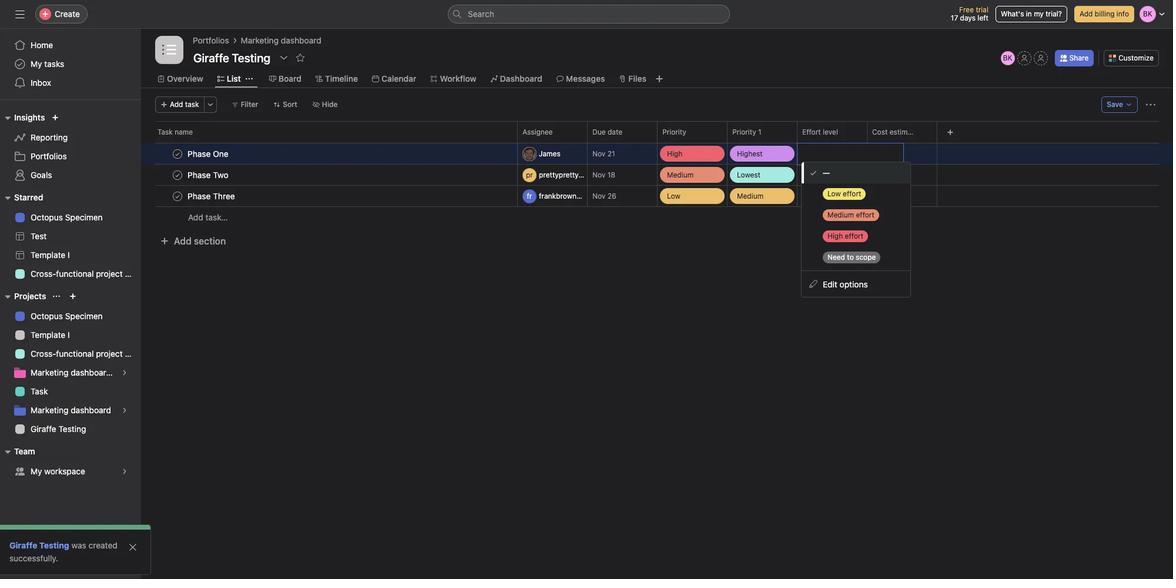 Task type: describe. For each thing, give the bounding box(es) containing it.
successfully.
[[9, 553, 58, 563]]

row containing ja
[[141, 143, 1174, 165]]

pr
[[526, 170, 533, 179]]

1 horizontal spatial dashboard
[[281, 35, 321, 45]]

task for task name
[[158, 128, 173, 136]]

show options, current sort, top image
[[53, 293, 60, 300]]

files link
[[619, 72, 647, 85]]

invite button
[[11, 553, 62, 575]]

list
[[227, 74, 241, 84]]

calendar
[[382, 74, 417, 84]]

my workspace
[[31, 466, 85, 476]]

add billing info button
[[1075, 6, 1135, 22]]

template for template i link within starred element
[[31, 250, 65, 260]]

effort level field for phase three cell
[[797, 185, 868, 207]]

hide sidebar image
[[15, 9, 25, 19]]

messages
[[566, 74, 605, 84]]

row containing task name
[[141, 121, 1174, 143]]

add field image
[[947, 129, 954, 136]]

marketing dashboard inside projects element
[[31, 405, 111, 415]]

search button
[[448, 5, 730, 24]]

project for cross-functional project plan "link" within the starred element
[[96, 269, 123, 279]]

2 template i link from the top
[[7, 326, 134, 345]]

starred button
[[0, 191, 43, 205]]

what's
[[1001, 9, 1025, 18]]

phase three cell
[[141, 185, 518, 207]]

template i inside starred element
[[31, 250, 70, 260]]

more actions image
[[1147, 100, 1156, 109]]

priority for priority
[[663, 128, 687, 136]]

level
[[823, 128, 839, 136]]

giraffe inside projects element
[[31, 424, 56, 434]]

global element
[[0, 29, 141, 99]]

Phase Three text field
[[185, 190, 239, 202]]

add task
[[170, 100, 199, 109]]

add section button
[[155, 231, 231, 252]]

add billing info
[[1080, 9, 1130, 18]]

high
[[667, 149, 683, 158]]

add task button
[[155, 96, 204, 113]]

low
[[667, 191, 681, 200]]

cross-functional project plan link inside projects element
[[7, 345, 141, 363]]

my for my workspace
[[31, 466, 42, 476]]

completed image for ja
[[171, 147, 185, 161]]

dashboard inside projects element
[[71, 405, 111, 415]]

my
[[1034, 9, 1044, 18]]

inbox
[[31, 78, 51, 88]]

effort level
[[803, 128, 839, 136]]

Phase Two text field
[[185, 169, 232, 181]]

completed checkbox for pr
[[171, 168, 185, 182]]

sort
[[283, 100, 297, 109]]

tab actions image
[[246, 75, 253, 82]]

starred element
[[0, 187, 141, 286]]

marketing dashboards
[[31, 368, 115, 378]]

project for cross-functional project plan "link" within the projects element
[[96, 349, 123, 359]]

fr button
[[523, 189, 585, 203]]

template i inside projects element
[[31, 330, 70, 340]]

create button
[[35, 5, 88, 24]]

bk button
[[1001, 51, 1015, 65]]

octopus for projects
[[31, 311, 63, 321]]

add for add task
[[170, 100, 183, 109]]

nov for nov 26
[[593, 192, 606, 201]]

info
[[1117, 9, 1130, 18]]

reporting
[[31, 132, 68, 142]]

name
[[175, 128, 193, 136]]

header untitled section tree grid
[[141, 143, 1174, 228]]

timeline link
[[316, 72, 358, 85]]

pr button
[[523, 168, 585, 182]]

add task… row
[[141, 206, 1174, 228]]

marketing dashboards link
[[7, 363, 134, 382]]

octopus specimen for test
[[31, 212, 103, 222]]

testing inside projects element
[[59, 424, 86, 434]]

close image
[[128, 543, 138, 552]]

see details, marketing dashboards image
[[121, 369, 128, 376]]

search
[[468, 9, 495, 19]]

0 vertical spatial marketing
[[241, 35, 279, 45]]

projects button
[[0, 289, 46, 303]]

1
[[759, 128, 762, 136]]

new image
[[52, 114, 59, 121]]

task link
[[7, 382, 134, 401]]

goals link
[[7, 166, 134, 185]]

home link
[[7, 36, 134, 55]]

insights
[[14, 112, 45, 122]]

1 vertical spatial giraffe
[[9, 540, 37, 550]]

plan for cross-functional project plan "link" within the projects element
[[125, 349, 141, 359]]

overview link
[[158, 72, 203, 85]]

medium button
[[658, 165, 727, 185]]

save
[[1107, 100, 1124, 109]]

Phase One text field
[[185, 148, 232, 160]]

1 vertical spatial portfolios link
[[7, 147, 134, 166]]

was
[[71, 540, 86, 550]]

dashboards
[[71, 368, 115, 378]]

free
[[960, 5, 974, 14]]

highest
[[737, 149, 763, 158]]

fr
[[527, 191, 532, 200]]

specimen for test
[[65, 212, 103, 222]]

17
[[951, 14, 959, 22]]

cross- inside starred element
[[31, 269, 56, 279]]

i for second template i link from the top
[[68, 330, 70, 340]]

share
[[1070, 54, 1089, 62]]

task…
[[206, 212, 228, 222]]

due
[[593, 128, 606, 136]]

hide
[[322, 100, 338, 109]]

— text field for highest
[[873, 150, 937, 159]]

share button
[[1055, 50, 1094, 66]]

cross-functional project plan for cross-functional project plan "link" within the starred element
[[31, 269, 141, 279]]

projects
[[14, 291, 46, 301]]

invite
[[33, 559, 54, 569]]

0 vertical spatial marketing dashboard
[[241, 35, 321, 45]]

medium for medium popup button
[[667, 170, 694, 179]]

completed image
[[171, 168, 185, 182]]

add task…
[[188, 212, 228, 222]]

board
[[279, 74, 302, 84]]

sort button
[[268, 96, 303, 113]]

medium button
[[728, 186, 797, 206]]

26
[[608, 192, 617, 201]]

overview
[[167, 74, 203, 84]]

teams element
[[0, 441, 141, 483]]

trial?
[[1046, 9, 1063, 18]]

priority for priority 1
[[733, 128, 757, 136]]

task for task
[[31, 386, 48, 396]]

workspace
[[44, 466, 85, 476]]

starred
[[14, 192, 43, 202]]



Task type: vqa. For each thing, say whether or not it's contained in the screenshot.
Medium dropdown button
yes



Task type: locate. For each thing, give the bounding box(es) containing it.
due date
[[593, 128, 623, 136]]

octopus down show options, current sort, top icon
[[31, 311, 63, 321]]

2 cross- from the top
[[31, 349, 56, 359]]

task down marketing dashboards link
[[31, 386, 48, 396]]

medium for medium dropdown button
[[737, 191, 764, 200]]

2 project from the top
[[96, 349, 123, 359]]

cost estimate
[[873, 128, 919, 136]]

marketing up tab actions image
[[241, 35, 279, 45]]

project inside starred element
[[96, 269, 123, 279]]

1 octopus specimen link from the top
[[7, 208, 134, 227]]

task name
[[158, 128, 193, 136]]

marketing dashboard link down marketing dashboards link
[[7, 401, 134, 420]]

new project or portfolio image
[[70, 293, 77, 300]]

2 vertical spatial nov
[[593, 192, 606, 201]]

nov for nov 21
[[593, 149, 606, 158]]

cross-functional project plan inside projects element
[[31, 349, 141, 359]]

files
[[629, 74, 647, 84]]

highest button
[[728, 143, 797, 164]]

my left tasks on the left top of the page
[[31, 59, 42, 69]]

1 — text field from the top
[[873, 150, 937, 159]]

portfolios
[[193, 35, 229, 45], [31, 151, 67, 161]]

1 horizontal spatial priority
[[733, 128, 757, 136]]

1 vertical spatial dashboard
[[71, 405, 111, 415]]

0 vertical spatial cross-
[[31, 269, 56, 279]]

cross- inside projects element
[[31, 349, 56, 359]]

template i link up marketing dashboards
[[7, 326, 134, 345]]

1 cross-functional project plan from the top
[[31, 269, 141, 279]]

octopus specimen link down new project or portfolio image
[[7, 307, 134, 326]]

completed checkbox inside "phase two" cell
[[171, 168, 185, 182]]

1 priority from the left
[[663, 128, 687, 136]]

template down show options, current sort, top icon
[[31, 330, 65, 340]]

cross-functional project plan up new project or portfolio image
[[31, 269, 141, 279]]

james
[[539, 149, 561, 158]]

marketing dashboard down task link
[[31, 405, 111, 415]]

customize
[[1119, 54, 1154, 62]]

— text field up — text field
[[873, 171, 937, 180]]

giraffe testing up successfully.
[[9, 540, 69, 550]]

add for add billing info
[[1080, 9, 1093, 18]]

add left task
[[170, 100, 183, 109]]

specimen inside starred element
[[65, 212, 103, 222]]

octopus specimen inside projects element
[[31, 311, 103, 321]]

team button
[[0, 445, 35, 459]]

dashboard up add to starred image
[[281, 35, 321, 45]]

i inside projects element
[[68, 330, 70, 340]]

medium inside popup button
[[667, 170, 694, 179]]

row
[[141, 121, 1174, 143], [155, 142, 1160, 143], [141, 143, 1174, 165], [141, 164, 1174, 186], [141, 185, 1174, 207]]

0 horizontal spatial priority
[[663, 128, 687, 136]]

insights button
[[0, 111, 45, 125]]

— text field
[[873, 150, 937, 159], [873, 171, 937, 180]]

priority
[[663, 128, 687, 136], [733, 128, 757, 136]]

1 vertical spatial marketing dashboard link
[[7, 401, 134, 420]]

cross- up projects on the left of the page
[[31, 269, 56, 279]]

2 — text field from the top
[[873, 171, 937, 180]]

1 completed image from the top
[[171, 147, 185, 161]]

functional up marketing dashboards
[[56, 349, 94, 359]]

1 vertical spatial portfolios
[[31, 151, 67, 161]]

plan inside starred element
[[125, 269, 141, 279]]

phase two cell
[[141, 164, 518, 186]]

0 horizontal spatial medium
[[667, 170, 694, 179]]

dashboard link
[[491, 72, 543, 85]]

1 vertical spatial template i link
[[7, 326, 134, 345]]

test link
[[7, 227, 134, 246]]

1 horizontal spatial marketing dashboard link
[[241, 34, 321, 47]]

see details, marketing dashboard image
[[121, 407, 128, 414]]

medium down high
[[667, 170, 694, 179]]

functional for cross-functional project plan "link" within the starred element
[[56, 269, 94, 279]]

0 vertical spatial — text field
[[873, 150, 937, 159]]

specimen inside projects element
[[65, 311, 103, 321]]

1 plan from the top
[[125, 269, 141, 279]]

0 vertical spatial medium
[[667, 170, 694, 179]]

more actions image
[[207, 101, 214, 108]]

0 vertical spatial template
[[31, 250, 65, 260]]

1 vertical spatial marketing dashboard
[[31, 405, 111, 415]]

reporting link
[[7, 128, 134, 147]]

portfolios link up list link
[[193, 34, 229, 47]]

octopus specimen link inside projects element
[[7, 307, 134, 326]]

— text field down the estimate
[[873, 150, 937, 159]]

cross-functional project plan link
[[7, 265, 141, 283], [7, 345, 141, 363]]

portfolios link down reporting
[[7, 147, 134, 166]]

octopus specimen up test link
[[31, 212, 103, 222]]

list image
[[162, 43, 176, 57]]

phase one cell
[[141, 143, 518, 165]]

2 template from the top
[[31, 330, 65, 340]]

cross-functional project plan link inside starred element
[[7, 265, 141, 283]]

nov 26
[[593, 192, 617, 201]]

my down team
[[31, 466, 42, 476]]

trial
[[976, 5, 989, 14]]

1 vertical spatial my
[[31, 466, 42, 476]]

completed checkbox for fr
[[171, 189, 185, 203]]

2 nov from the top
[[593, 171, 606, 179]]

row containing pr
[[141, 164, 1174, 186]]

team
[[14, 446, 35, 456]]

0 vertical spatial portfolios
[[193, 35, 229, 45]]

template i down show options, current sort, top icon
[[31, 330, 70, 340]]

i up marketing dashboards
[[68, 330, 70, 340]]

completed image down completed image
[[171, 189, 185, 203]]

board link
[[269, 72, 302, 85]]

bk
[[1004, 54, 1013, 62]]

template for second template i link from the top
[[31, 330, 65, 340]]

functional inside starred element
[[56, 269, 94, 279]]

specimen down new project or portfolio image
[[65, 311, 103, 321]]

— text field for lowest
[[873, 171, 937, 180]]

testing up teams 'element'
[[59, 424, 86, 434]]

1 octopus from the top
[[31, 212, 63, 222]]

assignee
[[523, 128, 553, 136]]

completed checkbox inside phase three cell
[[171, 189, 185, 203]]

0 vertical spatial completed checkbox
[[171, 147, 185, 161]]

completed image up completed image
[[171, 147, 185, 161]]

completed checkbox left phase two text field
[[171, 168, 185, 182]]

marketing up task link
[[31, 368, 68, 378]]

1 nov from the top
[[593, 149, 606, 158]]

giraffe testing link up successfully.
[[9, 540, 69, 550]]

my tasks
[[31, 59, 64, 69]]

1 vertical spatial octopus specimen link
[[7, 307, 134, 326]]

octopus specimen link for test
[[7, 208, 134, 227]]

2 completed image from the top
[[171, 189, 185, 203]]

completed checkbox down completed image
[[171, 189, 185, 203]]

1 vertical spatial completed checkbox
[[171, 168, 185, 182]]

0 vertical spatial specimen
[[65, 212, 103, 222]]

1 vertical spatial octopus specimen
[[31, 311, 103, 321]]

2 priority from the left
[[733, 128, 757, 136]]

0 vertical spatial octopus
[[31, 212, 63, 222]]

testing
[[59, 424, 86, 434], [39, 540, 69, 550]]

completed checkbox up completed image
[[171, 147, 185, 161]]

octopus inside projects element
[[31, 311, 63, 321]]

template inside projects element
[[31, 330, 65, 340]]

2 template i from the top
[[31, 330, 70, 340]]

template
[[31, 250, 65, 260], [31, 330, 65, 340]]

cross-functional project plan inside starred element
[[31, 269, 141, 279]]

portfolios up list link
[[193, 35, 229, 45]]

octopus specimen link inside starred element
[[7, 208, 134, 227]]

octopus for starred
[[31, 212, 63, 222]]

i for template i link within starred element
[[68, 250, 70, 260]]

1 specimen from the top
[[65, 212, 103, 222]]

completed image for fr
[[171, 189, 185, 203]]

cross-functional project plan link up new project or portfolio image
[[7, 265, 141, 283]]

project inside projects element
[[96, 349, 123, 359]]

1 vertical spatial project
[[96, 349, 123, 359]]

dashboard
[[281, 35, 321, 45], [71, 405, 111, 415]]

template inside starred element
[[31, 250, 65, 260]]

0 vertical spatial giraffe testing
[[31, 424, 86, 434]]

medium inside dropdown button
[[737, 191, 764, 200]]

marketing down task link
[[31, 405, 68, 415]]

cross-functional project plan up dashboards
[[31, 349, 141, 359]]

1 vertical spatial template i
[[31, 330, 70, 340]]

left
[[978, 14, 989, 22]]

portfolios inside insights element
[[31, 151, 67, 161]]

add for add section
[[174, 236, 192, 246]]

marketing for marketing dashboards link
[[31, 368, 68, 378]]

was created successfully.
[[9, 540, 117, 563]]

0 vertical spatial template i link
[[7, 246, 134, 265]]

18
[[608, 171, 616, 179]]

0 vertical spatial giraffe testing link
[[7, 420, 134, 439]]

add tab image
[[655, 74, 664, 84]]

medium
[[667, 170, 694, 179], [737, 191, 764, 200]]

1 vertical spatial nov
[[593, 171, 606, 179]]

cost
[[873, 128, 888, 136]]

high button
[[658, 143, 727, 164]]

project up see details, marketing dashboards icon
[[96, 349, 123, 359]]

2 plan from the top
[[125, 349, 141, 359]]

inbox link
[[7, 74, 134, 92]]

2 i from the top
[[68, 330, 70, 340]]

filter button
[[226, 96, 264, 113]]

1 functional from the top
[[56, 269, 94, 279]]

specimen up test link
[[65, 212, 103, 222]]

0 vertical spatial completed image
[[171, 147, 185, 161]]

1 vertical spatial giraffe testing link
[[9, 540, 69, 550]]

0 vertical spatial cross-functional project plan
[[31, 269, 141, 279]]

1 i from the top
[[68, 250, 70, 260]]

priority 1
[[733, 128, 762, 136]]

1 template from the top
[[31, 250, 65, 260]]

functional for cross-functional project plan "link" within the projects element
[[56, 349, 94, 359]]

nov left 26
[[593, 192, 606, 201]]

0 horizontal spatial marketing dashboard
[[31, 405, 111, 415]]

octopus
[[31, 212, 63, 222], [31, 311, 63, 321]]

1 vertical spatial template
[[31, 330, 65, 340]]

octopus specimen link
[[7, 208, 134, 227], [7, 307, 134, 326]]

test
[[31, 231, 47, 241]]

3 completed checkbox from the top
[[171, 189, 185, 203]]

None text field
[[191, 47, 274, 68]]

add to starred image
[[296, 53, 305, 62]]

1 vertical spatial specimen
[[65, 311, 103, 321]]

giraffe up successfully.
[[9, 540, 37, 550]]

search list box
[[448, 5, 730, 24]]

created
[[89, 540, 117, 550]]

Completed checkbox
[[171, 147, 185, 161], [171, 168, 185, 182], [171, 189, 185, 203]]

days
[[961, 14, 976, 22]]

1 horizontal spatial marketing dashboard
[[241, 35, 321, 45]]

projects element
[[0, 286, 141, 441]]

1 vertical spatial — text field
[[873, 171, 937, 180]]

giraffe up team
[[31, 424, 56, 434]]

2 functional from the top
[[56, 349, 94, 359]]

0 vertical spatial my
[[31, 59, 42, 69]]

octopus specimen link up test
[[7, 208, 134, 227]]

giraffe testing inside projects element
[[31, 424, 86, 434]]

project down test link
[[96, 269, 123, 279]]

marketing dashboard up show options icon
[[241, 35, 321, 45]]

0 horizontal spatial task
[[31, 386, 48, 396]]

completed checkbox for ja
[[171, 147, 185, 161]]

0 vertical spatial cross-functional project plan link
[[7, 265, 141, 283]]

2 specimen from the top
[[65, 311, 103, 321]]

plan for cross-functional project plan "link" within the starred element
[[125, 269, 141, 279]]

2 octopus specimen from the top
[[31, 311, 103, 321]]

1 template i from the top
[[31, 250, 70, 260]]

2 vertical spatial marketing
[[31, 405, 68, 415]]

customize button
[[1104, 50, 1160, 66]]

my for my tasks
[[31, 59, 42, 69]]

0 vertical spatial project
[[96, 269, 123, 279]]

0 vertical spatial testing
[[59, 424, 86, 434]]

what's in my trial?
[[1001, 9, 1063, 18]]

functional
[[56, 269, 94, 279], [56, 349, 94, 359]]

1 octopus specimen from the top
[[31, 212, 103, 222]]

1 vertical spatial testing
[[39, 540, 69, 550]]

giraffe
[[31, 424, 56, 434], [9, 540, 37, 550]]

0 vertical spatial functional
[[56, 269, 94, 279]]

octopus specimen link for template i
[[7, 307, 134, 326]]

add left 'billing'
[[1080, 9, 1093, 18]]

completed image
[[171, 147, 185, 161], [171, 189, 185, 203]]

completed image inside phase one cell
[[171, 147, 185, 161]]

0 vertical spatial dashboard
[[281, 35, 321, 45]]

low button
[[658, 186, 727, 206]]

cross-functional project plan for cross-functional project plan "link" within the projects element
[[31, 349, 141, 359]]

home
[[31, 40, 53, 50]]

1 vertical spatial plan
[[125, 349, 141, 359]]

template i
[[31, 250, 70, 260], [31, 330, 70, 340]]

template i link down test
[[7, 246, 134, 265]]

2 completed checkbox from the top
[[171, 168, 185, 182]]

row containing fr
[[141, 185, 1174, 207]]

0 vertical spatial i
[[68, 250, 70, 260]]

medium down "lowest" in the top of the page
[[737, 191, 764, 200]]

2 vertical spatial completed checkbox
[[171, 189, 185, 203]]

1 vertical spatial functional
[[56, 349, 94, 359]]

octopus specimen inside starred element
[[31, 212, 103, 222]]

nov 21
[[593, 149, 615, 158]]

0 vertical spatial plan
[[125, 269, 141, 279]]

timeline
[[325, 74, 358, 84]]

completed checkbox inside phase one cell
[[171, 147, 185, 161]]

template i down test
[[31, 250, 70, 260]]

0 vertical spatial octopus specimen link
[[7, 208, 134, 227]]

0 vertical spatial giraffe
[[31, 424, 56, 434]]

specimen for template i
[[65, 311, 103, 321]]

nov left 18
[[593, 171, 606, 179]]

save button
[[1102, 96, 1138, 113]]

dashboard
[[500, 74, 543, 84]]

priority left 1
[[733, 128, 757, 136]]

estimate
[[890, 128, 919, 136]]

add
[[1080, 9, 1093, 18], [170, 100, 183, 109], [188, 212, 203, 222], [174, 236, 192, 246]]

0 vertical spatial marketing dashboard link
[[241, 34, 321, 47]]

add left task… at the left top
[[188, 212, 203, 222]]

marketing dashboard
[[241, 35, 321, 45], [31, 405, 111, 415]]

1 vertical spatial marketing
[[31, 368, 68, 378]]

2 octopus specimen link from the top
[[7, 307, 134, 326]]

1 vertical spatial medium
[[737, 191, 764, 200]]

2 my from the top
[[31, 466, 42, 476]]

octopus specimen down new project or portfolio image
[[31, 311, 103, 321]]

portfolios down reporting
[[31, 151, 67, 161]]

1 vertical spatial i
[[68, 330, 70, 340]]

nov left 21 at the right top of the page
[[593, 149, 606, 158]]

functional inside projects element
[[56, 349, 94, 359]]

ja
[[526, 149, 534, 158]]

1 horizontal spatial portfolios
[[193, 35, 229, 45]]

1 cross-functional project plan link from the top
[[7, 265, 141, 283]]

testing up invite
[[39, 540, 69, 550]]

1 vertical spatial task
[[31, 386, 48, 396]]

cross-functional project plan link up marketing dashboards
[[7, 345, 141, 363]]

cross- up marketing dashboards link
[[31, 349, 56, 359]]

0 horizontal spatial dashboard
[[71, 405, 111, 415]]

octopus inside starred element
[[31, 212, 63, 222]]

1 vertical spatial cross-
[[31, 349, 56, 359]]

nov for nov 18
[[593, 171, 606, 179]]

what's in my trial? button
[[996, 6, 1068, 22]]

3 nov from the top
[[593, 192, 606, 201]]

add section
[[174, 236, 226, 246]]

my inside "link"
[[31, 466, 42, 476]]

list link
[[217, 72, 241, 85]]

2 cross-functional project plan from the top
[[31, 349, 141, 359]]

1 vertical spatial giraffe testing
[[9, 540, 69, 550]]

marketing dashboard link up show options icon
[[241, 34, 321, 47]]

filter
[[241, 100, 258, 109]]

1 vertical spatial completed image
[[171, 189, 185, 203]]

add for add task…
[[188, 212, 203, 222]]

0 vertical spatial nov
[[593, 149, 606, 158]]

— text field
[[873, 192, 937, 201]]

my inside global element
[[31, 59, 42, 69]]

0 vertical spatial octopus specimen
[[31, 212, 103, 222]]

hide button
[[307, 96, 343, 113]]

2 octopus from the top
[[31, 311, 63, 321]]

None text field
[[802, 147, 811, 161]]

1 horizontal spatial portfolios link
[[193, 34, 229, 47]]

1 vertical spatial octopus
[[31, 311, 63, 321]]

2 cross-functional project plan link from the top
[[7, 345, 141, 363]]

dashboard down task link
[[71, 405, 111, 415]]

date
[[608, 128, 623, 136]]

show options image
[[279, 53, 289, 62]]

template i link inside starred element
[[7, 246, 134, 265]]

marketing for bottom marketing dashboard link
[[31, 405, 68, 415]]

octopus specimen for template i
[[31, 311, 103, 321]]

in
[[1027, 9, 1032, 18]]

1 vertical spatial cross-functional project plan
[[31, 349, 141, 359]]

1 completed checkbox from the top
[[171, 147, 185, 161]]

marketing
[[241, 35, 279, 45], [31, 368, 68, 378], [31, 405, 68, 415]]

i inside starred element
[[68, 250, 70, 260]]

i down test link
[[68, 250, 70, 260]]

0 horizontal spatial portfolios
[[31, 151, 67, 161]]

giraffe testing link up teams 'element'
[[7, 420, 134, 439]]

insights element
[[0, 107, 141, 187]]

see details, my workspace image
[[121, 468, 128, 475]]

0 vertical spatial task
[[158, 128, 173, 136]]

add left 'section'
[[174, 236, 192, 246]]

giraffe testing up teams 'element'
[[31, 424, 86, 434]]

0 horizontal spatial portfolios link
[[7, 147, 134, 166]]

1 horizontal spatial task
[[158, 128, 173, 136]]

add task… button
[[188, 211, 228, 224]]

0 vertical spatial portfolios link
[[193, 34, 229, 47]]

1 cross- from the top
[[31, 269, 56, 279]]

plan inside projects element
[[125, 349, 141, 359]]

template down test
[[31, 250, 65, 260]]

1 horizontal spatial medium
[[737, 191, 764, 200]]

functional up new project or portfolio image
[[56, 269, 94, 279]]

giraffe testing
[[31, 424, 86, 434], [9, 540, 69, 550]]

task inside projects element
[[31, 386, 48, 396]]

0 vertical spatial template i
[[31, 250, 70, 260]]

0 horizontal spatial marketing dashboard link
[[7, 401, 134, 420]]

1 vertical spatial cross-functional project plan link
[[7, 345, 141, 363]]

1 my from the top
[[31, 59, 42, 69]]

task left name
[[158, 128, 173, 136]]

1 template i link from the top
[[7, 246, 134, 265]]

priority up high
[[663, 128, 687, 136]]

add inside button
[[188, 212, 203, 222]]

lowest button
[[728, 165, 797, 185]]

my tasks link
[[7, 55, 134, 74]]

1 project from the top
[[96, 269, 123, 279]]

completed image inside phase three cell
[[171, 189, 185, 203]]

octopus up test
[[31, 212, 63, 222]]

tasks
[[44, 59, 64, 69]]



